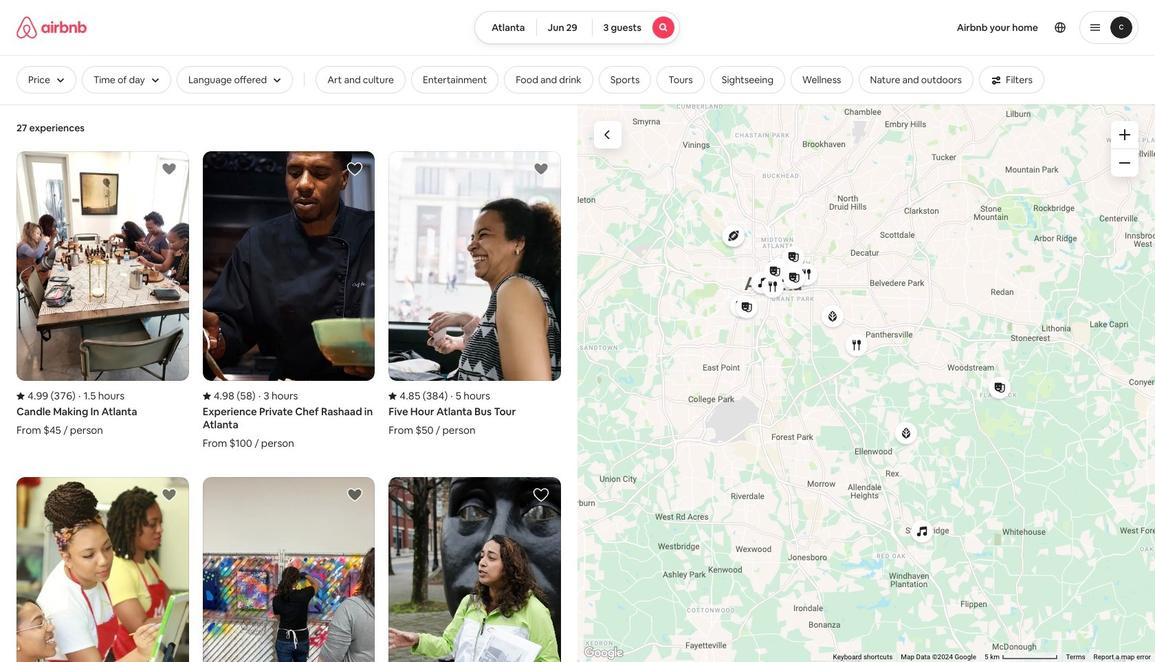 Task type: locate. For each thing, give the bounding box(es) containing it.
Sports button
[[599, 66, 652, 94]]

add to wishlist image inside experience private chef rashaad in atlanta group
[[347, 161, 363, 178]]

Nature and outdoors button
[[859, 66, 974, 94]]

add to wishlist image inside candle making in atlanta group
[[161, 161, 177, 178]]

add to wishlist image
[[161, 161, 177, 178], [347, 161, 363, 178], [533, 161, 550, 178], [161, 487, 177, 504], [347, 487, 363, 504]]

add to wishlist image for five hour atlanta bus tour group
[[533, 161, 550, 178]]

add to wishlist image inside five hour atlanta bus tour group
[[533, 161, 550, 178]]

add to wishlist image for candle making in atlanta group
[[161, 161, 177, 178]]

Food and drink button
[[504, 66, 594, 94]]

None search field
[[475, 11, 680, 44]]

Tours button
[[657, 66, 705, 94]]

zoom out image
[[1120, 158, 1131, 169]]

candle making in atlanta group
[[17, 151, 189, 437]]

google image
[[581, 645, 627, 663]]

profile element
[[698, 0, 1139, 55]]



Task type: describe. For each thing, give the bounding box(es) containing it.
experience private chef rashaad in atlanta group
[[203, 151, 375, 450]]

Art and culture button
[[316, 66, 406, 94]]

Entertainment button
[[411, 66, 499, 94]]

Sightseeing button
[[711, 66, 786, 94]]

zoom in image
[[1120, 129, 1131, 140]]

add to wishlist image
[[533, 487, 550, 504]]

google map
showing 20 experiences. region
[[578, 105, 1156, 663]]

five hour atlanta bus tour group
[[389, 151, 561, 437]]

add to wishlist image for experience private chef rashaad in atlanta group
[[347, 161, 363, 178]]

Wellness button
[[791, 66, 853, 94]]



Task type: vqa. For each thing, say whether or not it's contained in the screenshot.
'SHOW ALL PHOTOS'
no



